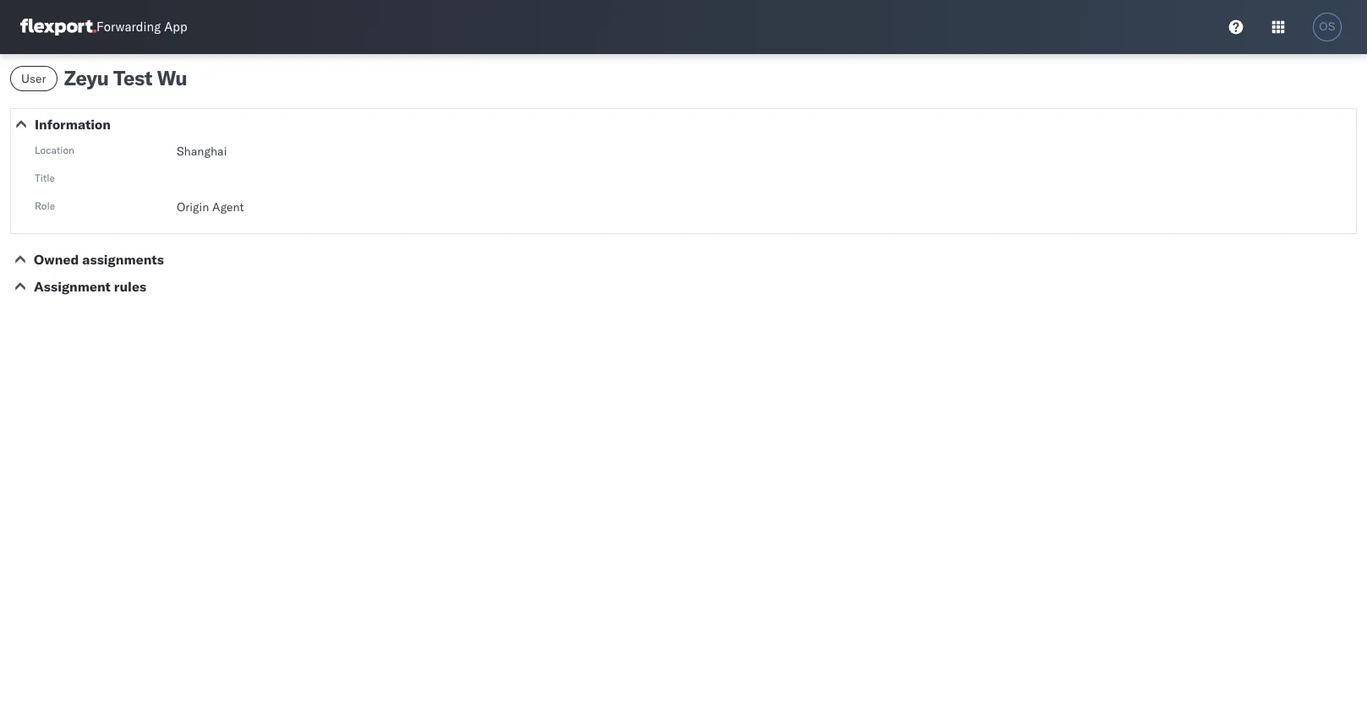 Task type: vqa. For each thing, say whether or not it's contained in the screenshot.
Messages
no



Task type: describe. For each thing, give the bounding box(es) containing it.
app
[[164, 19, 187, 35]]

wu
[[157, 65, 187, 91]]

title
[[35, 172, 55, 184]]

os button
[[1309, 8, 1347, 47]]

assignment rules
[[34, 278, 146, 295]]

owned
[[34, 251, 79, 268]]

zeyu test wu
[[64, 65, 187, 91]]

location
[[35, 144, 74, 156]]

shanghai
[[177, 144, 227, 159]]

origin
[[177, 200, 209, 215]]

forwarding app
[[96, 19, 187, 35]]

os
[[1320, 20, 1336, 33]]



Task type: locate. For each thing, give the bounding box(es) containing it.
forwarding app link
[[20, 19, 187, 36]]

flexport. image
[[20, 19, 96, 36]]

assignments
[[82, 251, 164, 268]]

information
[[35, 116, 111, 133]]

user
[[21, 71, 46, 86]]

rules
[[114, 278, 146, 295]]

zeyu
[[64, 65, 109, 91]]

owned assignments
[[34, 251, 164, 268]]

role
[[35, 200, 55, 212]]

origin agent
[[177, 200, 244, 215]]

test
[[113, 65, 152, 91]]

assignment
[[34, 278, 111, 295]]

agent
[[212, 200, 244, 215]]

forwarding
[[96, 19, 161, 35]]



